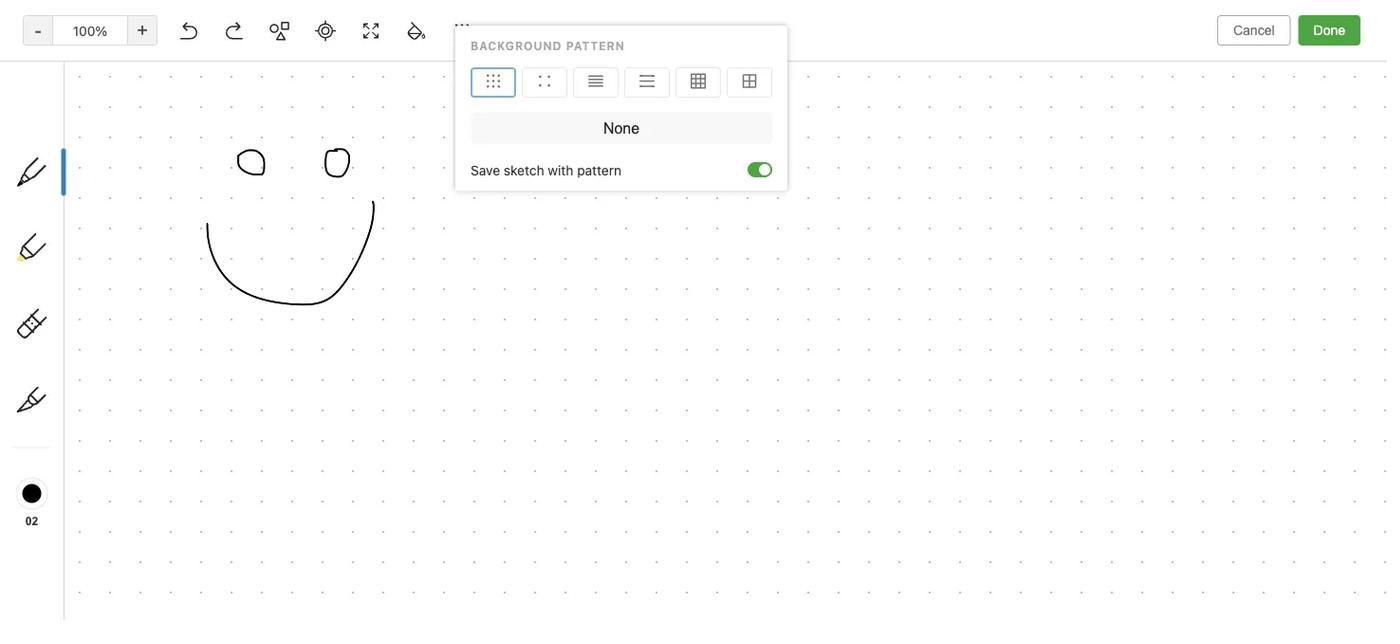 Task type: locate. For each thing, give the bounding box(es) containing it.
settings image
[[194, 15, 216, 38]]

grocery
[[252, 260, 303, 276]]

evernote
[[519, 11, 575, 27]]

share
[[1288, 53, 1326, 68]]

all
[[774, 11, 787, 27]]

tags
[[43, 320, 72, 335]]

personal
[[578, 11, 633, 27]]

milk
[[252, 280, 277, 296]]

notes inside 'note list' element
[[269, 57, 321, 79]]

16,
[[723, 96, 741, 112]]

2023
[[744, 96, 776, 112]]

1 horizontal spatial notes
[[269, 57, 321, 79]]

untitled
[[252, 147, 302, 162]]

Note Editor text field
[[0, 0, 1387, 621]]

notes left (
[[42, 217, 78, 232]]

shared with me
[[42, 350, 137, 365]]

me
[[118, 350, 137, 365]]

grocery list milk eggs sugar cheese
[[252, 260, 401, 296]]

home
[[42, 156, 78, 172]]

None search field
[[25, 55, 203, 89]]

home link
[[0, 149, 228, 179]]

notebooks link
[[0, 282, 227, 312]]

2
[[250, 97, 258, 113]]

expand note image
[[603, 49, 625, 72]]

saved
[[1338, 595, 1372, 610]]

tags button
[[0, 312, 227, 343]]

notes
[[269, 57, 321, 79], [42, 217, 78, 232]]

0 horizontal spatial notes
[[42, 217, 78, 232]]

notes up notes
[[269, 57, 321, 79]]

share button
[[1272, 46, 1342, 76]]

untitled button
[[228, 129, 588, 243]]

1 vertical spatial notes
[[42, 217, 78, 232]]

anytime.
[[922, 11, 974, 27]]

your
[[791, 11, 818, 27]]

all
[[1268, 595, 1283, 610]]

shortcuts
[[43, 187, 102, 202]]

tasks
[[42, 247, 76, 263]]

sync
[[696, 11, 726, 27]]

notes inside tree
[[42, 217, 78, 232]]

22 minutes ago
[[252, 320, 335, 334]]

last edited on nov 16, 2023
[[604, 96, 776, 112]]

note list element
[[228, 38, 589, 621]]

shortcuts button
[[0, 179, 227, 210]]

trash
[[42, 391, 76, 407]]

0 vertical spatial notes
[[269, 57, 321, 79]]

tree
[[0, 149, 228, 517]]

tree containing home
[[0, 149, 228, 517]]

for
[[636, 11, 654, 27]]

only you
[[1207, 53, 1257, 68]]

only
[[1207, 53, 1233, 68]]

notes (
[[42, 217, 88, 232]]



Task type: describe. For each thing, give the bounding box(es) containing it.
shared with me link
[[0, 343, 227, 373]]

new
[[42, 109, 69, 124]]

tasks button
[[0, 240, 227, 270]]

add tag image
[[633, 591, 656, 614]]

ago
[[315, 320, 335, 334]]

devices.
[[821, 11, 872, 27]]

you
[[1236, 53, 1257, 68]]

last
[[604, 96, 630, 112]]

all changes saved
[[1268, 595, 1372, 610]]

edited
[[634, 96, 673, 112]]

notebooks
[[43, 289, 109, 305]]

nov
[[695, 96, 719, 112]]

upgrade image
[[73, 542, 96, 565]]

with
[[89, 350, 114, 365]]

sugar
[[315, 280, 351, 296]]

eggs
[[281, 280, 311, 296]]

shared
[[42, 350, 85, 365]]

add a reminder image
[[601, 591, 623, 614]]

2 notes
[[250, 97, 296, 113]]

Search text field
[[25, 55, 203, 89]]

note window element
[[0, 0, 1387, 621]]

new button
[[11, 100, 216, 134]]

22
[[252, 320, 266, 334]]

cancel
[[876, 11, 918, 27]]

notebook
[[699, 53, 756, 67]]

minutes
[[269, 320, 312, 334]]

notes for notes
[[269, 57, 321, 79]]

notes for notes (
[[42, 217, 78, 232]]

cheese
[[355, 280, 401, 296]]

trash link
[[0, 384, 227, 415]]

across
[[730, 11, 770, 27]]

notes
[[262, 97, 296, 113]]

list
[[306, 260, 329, 276]]

first notebook
[[671, 53, 756, 67]]

(
[[83, 218, 88, 232]]

try
[[495, 11, 515, 27]]

try evernote personal for free: sync across all your devices. cancel anytime.
[[495, 11, 974, 27]]

free:
[[657, 11, 689, 27]]

changes
[[1286, 595, 1335, 610]]

first
[[671, 53, 696, 67]]

on
[[676, 96, 692, 112]]

first notebook button
[[647, 47, 762, 74]]



Task type: vqa. For each thing, say whether or not it's contained in the screenshot.
Milk
yes



